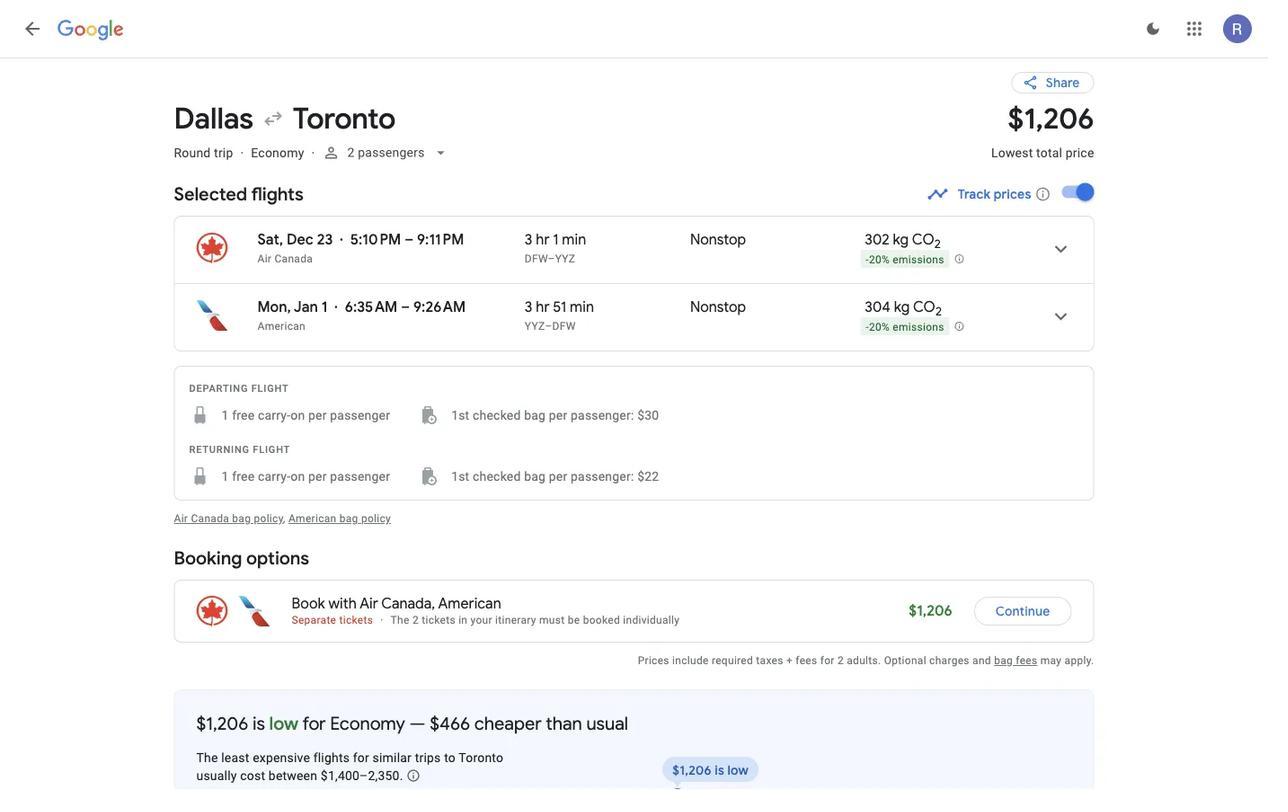 Task type: locate. For each thing, give the bounding box(es) containing it.
economy
[[251, 145, 304, 160], [330, 712, 405, 735]]

free for 1st checked bag per passenger: $30
[[232, 408, 255, 423]]

20% down 304
[[869, 321, 890, 333]]

book
[[292, 595, 325, 613]]

1 3 from the top
[[525, 231, 533, 249]]

$22
[[638, 469, 659, 484]]

1 vertical spatial kg
[[894, 298, 910, 316]]

economy right trip
[[251, 145, 304, 160]]

1 horizontal spatial fees
[[1016, 655, 1038, 667]]

1 horizontal spatial tickets
[[422, 614, 456, 627]]

2 1 free carry-on per passenger from the top
[[222, 469, 390, 484]]

individually
[[623, 614, 680, 627]]

0 horizontal spatial low
[[269, 712, 299, 735]]

-20% emissions for 304
[[866, 321, 945, 333]]

air down 'sat,' on the left top of page
[[258, 253, 272, 265]]

passenger: inside first checked bag costs 22 us dollars per passenger element
[[571, 469, 634, 484]]

low
[[269, 712, 299, 735], [728, 762, 749, 779]]

2 nonstop from the top
[[691, 298, 746, 316]]

0 vertical spatial emissions
[[893, 253, 945, 266]]

checked up first checked bag costs 22 us dollars per passenger element on the bottom of the page
[[473, 408, 521, 423]]

0 vertical spatial 1st
[[451, 408, 470, 423]]

min right 51
[[570, 298, 594, 316]]

american right ","
[[289, 513, 337, 525]]

main content
[[174, 58, 1112, 790]]

0 vertical spatial on
[[291, 408, 305, 423]]

0 vertical spatial 1 free carry-on per passenger
[[222, 408, 390, 423]]

flight right returning
[[253, 444, 290, 455]]

1 vertical spatial air
[[174, 513, 188, 525]]

bag for air canada bag policy , american bag policy
[[232, 513, 251, 525]]

air canada bag policy , american bag policy
[[174, 513, 391, 525]]

co inside 302 kg co 2
[[912, 231, 935, 249]]

2 fees from the left
[[1016, 655, 1038, 667]]

1 vertical spatial -
[[866, 321, 869, 333]]

co for 302 kg co
[[912, 231, 935, 249]]

policy up options
[[254, 513, 283, 525]]

1 1 free carry-on per passenger from the top
[[222, 408, 390, 423]]

1 horizontal spatial is
[[715, 762, 725, 779]]

carry- down departing flight
[[258, 408, 291, 423]]

optional
[[884, 655, 927, 667]]

kg inside 302 kg co 2
[[893, 231, 909, 249]]

0 vertical spatial 3
[[525, 231, 533, 249]]

2 on from the top
[[291, 469, 305, 484]]

3 up 3 hr 51 min yyz – dfw
[[525, 231, 533, 249]]

$1,206 is low
[[673, 762, 749, 779]]

for up expensive
[[302, 712, 326, 735]]

0 vertical spatial air
[[258, 253, 272, 265]]

american bag policy link
[[289, 513, 391, 525]]

to
[[444, 750, 456, 765]]

free down departing flight
[[232, 408, 255, 423]]

be
[[568, 614, 580, 627]]

min up 51
[[562, 231, 586, 249]]

passenger: inside first checked bag costs 30 us dollars per passenger element
[[571, 408, 634, 423]]

emissions down 304 kg co 2 at the right
[[893, 321, 945, 333]]

american
[[258, 320, 306, 333], [289, 513, 337, 525], [438, 595, 501, 613]]

2 hr from the top
[[536, 298, 550, 316]]

23
[[317, 231, 333, 249]]

american inside list
[[258, 320, 306, 333]]

1 1st from the top
[[451, 408, 470, 423]]

economy up the similar
[[330, 712, 405, 735]]

0 vertical spatial kg
[[893, 231, 909, 249]]

toronto
[[293, 100, 396, 137], [459, 750, 504, 765]]

1 vertical spatial economy
[[330, 712, 405, 735]]

nonstop
[[691, 231, 746, 249], [691, 298, 746, 316]]

2 inside 304 kg co 2
[[936, 304, 942, 319]]

co for 304 kg co
[[913, 298, 936, 316]]

bag fees button
[[995, 655, 1038, 667]]

3
[[525, 231, 533, 249], [525, 298, 533, 316]]

1 horizontal spatial the
[[391, 614, 410, 627]]

dfw down 51
[[553, 320, 576, 333]]

$1,206
[[1008, 100, 1095, 137], [909, 602, 953, 620], [196, 712, 248, 735], [673, 762, 712, 779]]

policy
[[254, 513, 283, 525], [361, 513, 391, 525]]

0 vertical spatial nonstop flight. element
[[691, 231, 746, 252]]

round trip
[[174, 145, 233, 160]]

1 vertical spatial -20% emissions
[[866, 321, 945, 333]]

the least expensive flights for similar trips to toronto usually cost between $1,400–2,350.
[[196, 750, 504, 783]]

co inside 304 kg co 2
[[913, 298, 936, 316]]

3 for 3 hr 1 min
[[525, 231, 533, 249]]

1st checked bag per passenger: $22
[[451, 469, 659, 484]]

emissions down 302 kg co 2
[[893, 253, 945, 266]]

passenger: left $30
[[571, 408, 634, 423]]

0 vertical spatial free
[[232, 408, 255, 423]]

Arrival time: 9:26 AM. text field
[[414, 298, 466, 316]]

fees right +
[[796, 655, 818, 667]]

american up in
[[438, 595, 501, 613]]

low for $1,206 is low for economy — $466 cheaper than usual
[[269, 712, 299, 735]]

co right 304
[[913, 298, 936, 316]]

on
[[291, 408, 305, 423], [291, 469, 305, 484]]

1 vertical spatial checked
[[473, 469, 521, 484]]

1206 us dollars element
[[1008, 100, 1095, 137]]

taxes
[[756, 655, 784, 667]]

1 vertical spatial on
[[291, 469, 305, 484]]

1 horizontal spatial toronto
[[459, 750, 504, 765]]

kg right 304
[[894, 298, 910, 316]]

2 3 from the top
[[525, 298, 533, 316]]

dec
[[287, 231, 314, 249]]

the up usually
[[196, 750, 218, 765]]

1 horizontal spatial for
[[353, 750, 369, 765]]

0 horizontal spatial toronto
[[293, 100, 396, 137]]

2 free from the top
[[232, 469, 255, 484]]

fees
[[796, 655, 818, 667], [1016, 655, 1038, 667]]

adults.
[[847, 655, 882, 667]]

- down 304
[[866, 321, 869, 333]]

0 vertical spatial min
[[562, 231, 586, 249]]

kg inside 304 kg co 2
[[894, 298, 910, 316]]

1 nonstop from the top
[[691, 231, 746, 249]]

canada,
[[381, 595, 435, 613]]

flight right departing
[[251, 383, 289, 394]]

1206 US dollars text field
[[909, 602, 953, 620]]

2 vertical spatial for
[[353, 750, 369, 765]]

1 free carry-on per passenger down departing flight
[[222, 408, 390, 423]]

1 vertical spatial canada
[[191, 513, 229, 525]]

0 horizontal spatial is
[[253, 712, 265, 735]]

1 vertical spatial dfw
[[553, 320, 576, 333]]

american down mon,
[[258, 320, 306, 333]]

0 vertical spatial carry-
[[258, 408, 291, 423]]

hr left 51
[[536, 298, 550, 316]]

1 vertical spatial 3
[[525, 298, 533, 316]]

1 vertical spatial nonstop
[[691, 298, 746, 316]]

free
[[232, 408, 255, 423], [232, 469, 255, 484]]

–
[[405, 231, 414, 249], [548, 253, 555, 265], [401, 298, 410, 316], [545, 320, 553, 333]]

3 inside 3 hr 1 min dfw – yyz
[[525, 231, 533, 249]]

mon,
[[258, 298, 291, 316]]

1 horizontal spatial canada
[[275, 253, 313, 265]]

on for 1st checked bag per passenger: $22
[[291, 469, 305, 484]]

the inside the least expensive flights for similar trips to toronto usually cost between $1,400–2,350.
[[196, 750, 218, 765]]

2 vertical spatial air
[[360, 595, 378, 613]]

1 vertical spatial co
[[913, 298, 936, 316]]

bag down first checked bag costs 30 us dollars per passenger element
[[524, 469, 546, 484]]

0 vertical spatial dfw
[[525, 253, 548, 265]]

20% down 302
[[869, 253, 890, 266]]

-
[[866, 253, 869, 266], [866, 321, 869, 333]]

1 vertical spatial free
[[232, 469, 255, 484]]

bag up first checked bag costs 22 us dollars per passenger element on the bottom of the page
[[524, 408, 546, 423]]

flight
[[251, 383, 289, 394], [253, 444, 290, 455]]

1 horizontal spatial dfw
[[553, 320, 576, 333]]

air canada bag policy link
[[174, 513, 283, 525]]

$1,206 for $1,206 is low
[[673, 762, 712, 779]]

Departure time: 5:10 PM. text field
[[350, 231, 401, 249]]

2 inside 302 kg co 2
[[935, 236, 941, 251]]

0 vertical spatial checked
[[473, 408, 521, 423]]

0 vertical spatial nonstop
[[691, 231, 746, 249]]

booking options
[[174, 547, 309, 570]]

passenger for 1st checked bag per passenger: $22
[[330, 469, 390, 484]]

yyz down total duration 3 hr 1 min. element on the top
[[555, 253, 576, 265]]

5:10 pm
[[350, 231, 401, 249]]

1 horizontal spatial air
[[258, 253, 272, 265]]

passenger for 1st checked bag per passenger: $30
[[330, 408, 390, 423]]

- for 304
[[866, 321, 869, 333]]

None text field
[[992, 100, 1095, 176]]

0 horizontal spatial canada
[[191, 513, 229, 525]]

2 checked from the top
[[473, 469, 521, 484]]

tickets
[[339, 614, 373, 627], [422, 614, 456, 627]]

air
[[258, 253, 272, 265], [174, 513, 188, 525], [360, 595, 378, 613]]

-20% emissions
[[866, 253, 945, 266], [866, 321, 945, 333]]

– down total duration 3 hr 51 min. element on the top
[[545, 320, 553, 333]]

6:35 am
[[345, 298, 398, 316]]

0 horizontal spatial fees
[[796, 655, 818, 667]]

min for 3 hr 51 min
[[570, 298, 594, 316]]

1 -20% emissions from the top
[[866, 253, 945, 266]]

2 vertical spatial american
[[438, 595, 501, 613]]

1 carry- from the top
[[258, 408, 291, 423]]

separate
[[292, 614, 337, 627]]

carry- up the air canada bag policy , american bag policy
[[258, 469, 291, 484]]

0 vertical spatial yyz
[[555, 253, 576, 265]]

$1,206 inside $1,206 lowest total price
[[1008, 100, 1095, 137]]

1 hr from the top
[[536, 231, 550, 249]]

2
[[347, 145, 355, 160], [935, 236, 941, 251], [936, 304, 942, 319], [413, 614, 419, 627], [838, 655, 844, 667]]

returning flight
[[189, 444, 290, 455]]

for
[[821, 655, 835, 667], [302, 712, 326, 735], [353, 750, 369, 765]]

toronto up 2 passengers
[[293, 100, 396, 137]]

bag
[[524, 408, 546, 423], [524, 469, 546, 484], [232, 513, 251, 525], [340, 513, 358, 525], [995, 655, 1013, 667]]

2 left passengers
[[347, 145, 355, 160]]

nonstop flight. element
[[691, 231, 746, 252], [691, 298, 746, 319]]

fees left "may" on the bottom of the page
[[1016, 655, 1038, 667]]

kg for 304
[[894, 298, 910, 316]]

2 - from the top
[[866, 321, 869, 333]]

1 vertical spatial low
[[728, 762, 749, 779]]

1 vertical spatial yyz
[[525, 320, 545, 333]]

- down 302
[[866, 253, 869, 266]]

– inside 3 hr 1 min dfw – yyz
[[548, 253, 555, 265]]

2 horizontal spatial air
[[360, 595, 378, 613]]

1 vertical spatial the
[[196, 750, 218, 765]]

separate tickets
[[292, 614, 373, 627]]

checked for 1st checked bag per passenger: $30
[[473, 408, 521, 423]]

1 vertical spatial hr
[[536, 298, 550, 316]]

passenger: left $22
[[571, 469, 634, 484]]

-20% emissions down 304 kg co 2 at the right
[[866, 321, 945, 333]]

2 20% from the top
[[869, 321, 890, 333]]

1 - from the top
[[866, 253, 869, 266]]

0 vertical spatial canada
[[275, 253, 313, 265]]

on for 1st checked bag per passenger: $30
[[291, 408, 305, 423]]

1 nonstop flight. element from the top
[[691, 231, 746, 252]]

1 free carry-on per passenger for 1st checked bag per passenger: $22
[[222, 469, 390, 484]]

1 vertical spatial passenger
[[330, 469, 390, 484]]

0 horizontal spatial for
[[302, 712, 326, 735]]

0 horizontal spatial air
[[174, 513, 188, 525]]

passenger
[[330, 408, 390, 423], [330, 469, 390, 484]]

0 horizontal spatial yyz
[[525, 320, 545, 333]]

tickets left in
[[422, 614, 456, 627]]

0 vertical spatial -20% emissions
[[866, 253, 945, 266]]

dfw up 3 hr 51 min yyz – dfw
[[525, 253, 548, 265]]

1 vertical spatial 1st
[[451, 469, 470, 484]]

304
[[865, 298, 891, 316]]

302
[[865, 231, 890, 249]]

1 free from the top
[[232, 408, 255, 423]]

policy up book with air canada, american
[[361, 513, 391, 525]]

1 vertical spatial nonstop flight. element
[[691, 298, 746, 319]]

1 checked from the top
[[473, 408, 521, 423]]

$1,206 is low for economy — $466 cheaper than usual
[[196, 712, 628, 735]]

0 vertical spatial for
[[821, 655, 835, 667]]

1 down returning
[[222, 469, 229, 484]]

the
[[391, 614, 410, 627], [196, 750, 218, 765]]

canada
[[275, 253, 313, 265], [191, 513, 229, 525]]

2 right 302
[[935, 236, 941, 251]]

bag right and
[[995, 655, 1013, 667]]

track prices
[[958, 186, 1032, 202]]

toronto right to
[[459, 750, 504, 765]]

 image
[[240, 145, 244, 160]]

in
[[459, 614, 468, 627]]

1 passenger from the top
[[330, 408, 390, 423]]

0 vertical spatial flights
[[251, 183, 304, 205]]

0 vertical spatial economy
[[251, 145, 304, 160]]

kg right 302
[[893, 231, 909, 249]]

hr
[[536, 231, 550, 249], [536, 298, 550, 316]]

1 vertical spatial flights
[[314, 750, 350, 765]]

yyz
[[555, 253, 576, 265], [525, 320, 545, 333]]

1 20% from the top
[[869, 253, 890, 266]]

1 vertical spatial 1 free carry-on per passenger
[[222, 469, 390, 484]]

1 horizontal spatial flights
[[314, 750, 350, 765]]

air up booking
[[174, 513, 188, 525]]

bag right ","
[[340, 513, 358, 525]]

change appearance image
[[1132, 7, 1175, 50]]

1 policy from the left
[[254, 513, 283, 525]]

1 horizontal spatial low
[[728, 762, 749, 779]]

2 passengers
[[347, 145, 425, 160]]

dfw inside 3 hr 1 min dfw – yyz
[[525, 253, 548, 265]]

first checked bag costs 22 us dollars per passenger element
[[419, 466, 659, 487]]

list
[[175, 217, 1094, 351]]

0 horizontal spatial policy
[[254, 513, 283, 525]]

0 vertical spatial flight
[[251, 383, 289, 394]]

cost
[[240, 768, 265, 783]]

2 passenger from the top
[[330, 469, 390, 484]]

yyz inside 3 hr 1 min dfw – yyz
[[555, 253, 576, 265]]

min for 3 hr 1 min
[[562, 231, 586, 249]]

2 carry- from the top
[[258, 469, 291, 484]]

-20% emissions down 302 kg co 2
[[866, 253, 945, 266]]

toronto inside the least expensive flights for similar trips to toronto usually cost between $1,400–2,350.
[[459, 750, 504, 765]]

1 vertical spatial passenger:
[[571, 469, 634, 484]]

canada down sat, dec 23
[[275, 253, 313, 265]]

– left arrival time: 9:11 pm. text field in the top left of the page
[[405, 231, 414, 249]]

continue button
[[974, 590, 1072, 633]]

0 horizontal spatial tickets
[[339, 614, 373, 627]]

min inside 3 hr 51 min yyz – dfw
[[570, 298, 594, 316]]

1 vertical spatial emissions
[[893, 321, 945, 333]]

checked
[[473, 408, 521, 423], [473, 469, 521, 484]]

canada up booking
[[191, 513, 229, 525]]

1st
[[451, 408, 470, 423], [451, 469, 470, 484]]

lowest
[[992, 145, 1033, 160]]

3 for 3 hr 51 min
[[525, 298, 533, 316]]

2 -20% emissions from the top
[[866, 321, 945, 333]]

1 free carry-on per passenger
[[222, 408, 390, 423], [222, 469, 390, 484]]

20% for 302
[[869, 253, 890, 266]]

1
[[553, 231, 559, 249], [322, 298, 328, 316], [222, 408, 229, 423], [222, 469, 229, 484]]

co right 302
[[912, 231, 935, 249]]

cheaper
[[475, 712, 542, 735]]

nonstop for 3 hr 1 min
[[691, 231, 746, 249]]

 image
[[312, 145, 315, 160]]

2 passenger: from the top
[[571, 469, 634, 484]]

hr inside 3 hr 51 min yyz – dfw
[[536, 298, 550, 316]]

flights inside the least expensive flights for similar trips to toronto usually cost between $1,400–2,350.
[[314, 750, 350, 765]]

air right with
[[360, 595, 378, 613]]

0 vertical spatial low
[[269, 712, 299, 735]]

0 vertical spatial passenger:
[[571, 408, 634, 423]]

emissions for 302 kg co
[[893, 253, 945, 266]]

0 vertical spatial 20%
[[869, 253, 890, 266]]

– up 51
[[548, 253, 555, 265]]

1st inside first checked bag costs 22 us dollars per passenger element
[[451, 469, 470, 484]]

1 horizontal spatial policy
[[361, 513, 391, 525]]

per inside first checked bag costs 30 us dollars per passenger element
[[549, 408, 568, 423]]

1 fees from the left
[[796, 655, 818, 667]]

1 vertical spatial min
[[570, 298, 594, 316]]

bag up booking options
[[232, 513, 251, 525]]

first checked bag costs 30 us dollars per passenger element
[[419, 405, 659, 426]]

0 horizontal spatial flights
[[251, 183, 304, 205]]

2 nonstop flight. element from the top
[[691, 298, 746, 319]]

0 vertical spatial the
[[391, 614, 410, 627]]

0 horizontal spatial the
[[196, 750, 218, 765]]

0 horizontal spatial dfw
[[525, 253, 548, 265]]

share
[[1046, 75, 1080, 91]]

hr up 3 hr 51 min yyz – dfw
[[536, 231, 550, 249]]

min inside 3 hr 1 min dfw – yyz
[[562, 231, 586, 249]]

2 1st from the top
[[451, 469, 470, 484]]

flights up 'sat,' on the left top of page
[[251, 183, 304, 205]]

for left adults.
[[821, 655, 835, 667]]

3 left 51
[[525, 298, 533, 316]]

2 emissions from the top
[[893, 321, 945, 333]]

hr inside 3 hr 1 min dfw – yyz
[[536, 231, 550, 249]]

1st inside first checked bag costs 30 us dollars per passenger element
[[451, 408, 470, 423]]

than
[[546, 712, 582, 735]]

1 passenger: from the top
[[571, 408, 634, 423]]

1 vertical spatial is
[[715, 762, 725, 779]]

tickets down with
[[339, 614, 373, 627]]

0 vertical spatial is
[[253, 712, 265, 735]]

0 vertical spatial american
[[258, 320, 306, 333]]

carry-
[[258, 408, 291, 423], [258, 469, 291, 484]]

– inside 3 hr 51 min yyz – dfw
[[545, 320, 553, 333]]

checked down first checked bag costs 30 us dollars per passenger element
[[473, 469, 521, 484]]

1 on from the top
[[291, 408, 305, 423]]

for up the $1,400–2,350.
[[353, 750, 369, 765]]

0 vertical spatial -
[[866, 253, 869, 266]]

1 tickets from the left
[[339, 614, 373, 627]]

Departure time: 6:35 AM. text field
[[345, 298, 398, 316]]

yyz down total duration 3 hr 51 min. element on the top
[[525, 320, 545, 333]]

air for air canada
[[258, 253, 272, 265]]

3 inside 3 hr 51 min yyz – dfw
[[525, 298, 533, 316]]

the down book with air canada, american
[[391, 614, 410, 627]]

1 emissions from the top
[[893, 253, 945, 266]]

0 vertical spatial co
[[912, 231, 935, 249]]

0 vertical spatial passenger
[[330, 408, 390, 423]]

1 vertical spatial flight
[[253, 444, 290, 455]]

1 up 51
[[553, 231, 559, 249]]

1 free carry-on per passenger up ","
[[222, 469, 390, 484]]

1 vertical spatial 20%
[[869, 321, 890, 333]]

free down the returning flight
[[232, 469, 255, 484]]

1 horizontal spatial yyz
[[555, 253, 576, 265]]

is for $1,206 is low for economy — $466 cheaper than usual
[[253, 712, 265, 735]]

learn more about tracked prices image
[[1035, 186, 1052, 202]]

1 vertical spatial american
[[289, 513, 337, 525]]

2 right 304
[[936, 304, 942, 319]]

0 vertical spatial hr
[[536, 231, 550, 249]]

– left 9:26 am text box
[[401, 298, 410, 316]]

1 vertical spatial toronto
[[459, 750, 504, 765]]

flights
[[251, 183, 304, 205], [314, 750, 350, 765]]

1 vertical spatial carry-
[[258, 469, 291, 484]]

flights up the $1,400–2,350.
[[314, 750, 350, 765]]



Task type: describe. For each thing, give the bounding box(es) containing it.
booked
[[583, 614, 620, 627]]

Dallas to Toronto and back text field
[[174, 100, 970, 137]]

go back image
[[22, 18, 43, 40]]

302 kg co 2
[[865, 231, 941, 251]]

air for air canada bag policy , american bag policy
[[174, 513, 188, 525]]

$1,206 for $1,206 is low for economy — $466 cheaper than usual
[[196, 712, 248, 735]]

canada for air canada
[[275, 253, 313, 265]]

1 vertical spatial for
[[302, 712, 326, 735]]

your
[[471, 614, 493, 627]]

nonstop flight. element for 3 hr 51 min
[[691, 298, 746, 319]]

5:10 pm – 9:11 pm
[[350, 231, 464, 249]]

1st checked bag per passenger: $30
[[451, 408, 659, 423]]

learn more about price insights image
[[407, 769, 421, 783]]

sat,
[[258, 231, 283, 249]]

0 vertical spatial toronto
[[293, 100, 396, 137]]

charges
[[930, 655, 970, 667]]

$1,206 for $1,206 lowest total price
[[1008, 100, 1095, 137]]

1 right jan
[[322, 298, 328, 316]]

$1,206 for $1,206
[[909, 602, 953, 620]]

3 hr 51 min yyz – dfw
[[525, 298, 594, 333]]

flight for returning flight
[[253, 444, 290, 455]]

low for $1,206 is low
[[728, 762, 749, 779]]

prices
[[994, 186, 1032, 202]]

kg for 302
[[893, 231, 909, 249]]

$30
[[638, 408, 659, 423]]

flight for departing flight
[[251, 383, 289, 394]]

main content containing dallas
[[174, 58, 1112, 790]]

include
[[673, 655, 709, 667]]

$466
[[430, 712, 470, 735]]

$1,206 lowest total price
[[992, 100, 1095, 160]]

returning
[[189, 444, 250, 455]]

mon, jan 1
[[258, 298, 328, 316]]

departing flight on saturday, december 23. leaves dallas/fort worth international airport at 5:10 pm on saturday, december 23 and arrives at toronto pearson international airport at 9:11 pm on saturday, december 23. element
[[258, 231, 464, 249]]

2 horizontal spatial for
[[821, 655, 835, 667]]

1st for 1st checked bag per passenger: $30
[[451, 408, 470, 423]]

9:26 am
[[414, 298, 466, 316]]

passenger: for $30
[[571, 408, 634, 423]]

2 passengers button
[[315, 131, 457, 174]]

total
[[1037, 145, 1063, 160]]

9:11 pm
[[417, 231, 464, 249]]

carry- for 1st checked bag per passenger: $30
[[258, 408, 291, 423]]

apply.
[[1065, 655, 1095, 667]]

the for the 2 tickets in your itinerary must be booked individually
[[391, 614, 410, 627]]

air canada
[[258, 253, 313, 265]]

prices
[[638, 655, 670, 667]]

6:35 am – 9:26 am
[[345, 298, 466, 316]]

1 free carry-on per passenger for 1st checked bag per passenger: $30
[[222, 408, 390, 423]]

round
[[174, 145, 211, 160]]

2 policy from the left
[[361, 513, 391, 525]]

-20% emissions for 302
[[866, 253, 945, 266]]

jan
[[294, 298, 318, 316]]

flight details. departing flight on saturday, december 23. leaves dallas/fort worth international airport at 5:10 pm on saturday, december 23 and arrives at toronto pearson international airport at 9:11 pm on saturday, december 23. image
[[1040, 227, 1083, 271]]

Arrival time: 9:11 PM. text field
[[417, 231, 464, 249]]

selected flights
[[174, 183, 304, 205]]

least
[[221, 750, 249, 765]]

departing flight
[[189, 383, 289, 394]]

the for the least expensive flights for similar trips to toronto usually cost between $1,400–2,350.
[[196, 750, 218, 765]]

2 inside popup button
[[347, 145, 355, 160]]

the 2 tickets in your itinerary must be booked individually
[[391, 614, 680, 627]]

nonstop flight. element for 3 hr 1 min
[[691, 231, 746, 252]]

,
[[283, 513, 286, 525]]

canada for air canada bag policy , american bag policy
[[191, 513, 229, 525]]

hr for 51
[[536, 298, 550, 316]]

3 hr 1 min dfw – yyz
[[525, 231, 586, 265]]

2 left adults.
[[838, 655, 844, 667]]

dallas
[[174, 100, 253, 137]]

per inside first checked bag costs 22 us dollars per passenger element
[[549, 469, 568, 484]]

required
[[712, 655, 754, 667]]

trips
[[415, 750, 441, 765]]

track
[[958, 186, 991, 202]]

selected
[[174, 183, 247, 205]]

none text field containing $1,206
[[992, 100, 1095, 176]]

1 down departing
[[222, 408, 229, 423]]

expensive
[[253, 750, 310, 765]]

continue
[[996, 603, 1051, 620]]

with
[[329, 595, 357, 613]]

$1,400–2,350.
[[321, 768, 403, 783]]

bag for 1st checked bag per passenger: $30
[[524, 408, 546, 423]]

booking
[[174, 547, 242, 570]]

passenger: for $22
[[571, 469, 634, 484]]

nonstop for 3 hr 51 min
[[691, 298, 746, 316]]

trip
[[214, 145, 233, 160]]

flight details. return flight on monday, january 1. leaves toronto pearson international airport at 6:35 am on monday, january 1 and arrives at dallas/fort worth international airport at 9:26 am on monday, january 1. image
[[1040, 295, 1083, 338]]

hr for 1
[[536, 231, 550, 249]]

2 down 'canada,'
[[413, 614, 419, 627]]

+
[[787, 655, 793, 667]]

share button
[[1012, 72, 1095, 94]]

list containing sat, dec 23
[[175, 217, 1094, 351]]

may
[[1041, 655, 1062, 667]]

carry- for 1st checked bag per passenger: $22
[[258, 469, 291, 484]]

304 kg co 2
[[865, 298, 942, 319]]

between
[[269, 768, 318, 783]]

must
[[539, 614, 565, 627]]

similar
[[373, 750, 412, 765]]

2 tickets from the left
[[422, 614, 456, 627]]

bag for 1st checked bag per passenger: $22
[[524, 469, 546, 484]]

book with air canada, american
[[292, 595, 501, 613]]

and
[[973, 655, 992, 667]]

price
[[1066, 145, 1095, 160]]

yyz inside 3 hr 51 min yyz – dfw
[[525, 320, 545, 333]]

dfw inside 3 hr 51 min yyz – dfw
[[553, 320, 576, 333]]

1 horizontal spatial economy
[[330, 712, 405, 735]]

itinerary
[[496, 614, 537, 627]]

departing
[[189, 383, 248, 394]]

sat, dec 23
[[258, 231, 333, 249]]

total duration 3 hr 1 min. element
[[525, 231, 691, 252]]

20% for 304
[[869, 321, 890, 333]]

emissions for 304 kg co
[[893, 321, 945, 333]]

is for $1,206 is low
[[715, 762, 725, 779]]

- for 302
[[866, 253, 869, 266]]

return flight on monday, january 1. leaves toronto pearson international airport at 6:35 am on monday, january 1 and arrives at dallas/fort worth international airport at 9:26 am on monday, january 1. element
[[258, 298, 466, 316]]

options
[[246, 547, 309, 570]]

prices include required taxes + fees for 2 adults. optional charges and bag fees may apply.
[[638, 655, 1095, 667]]

for inside the least expensive flights for similar trips to toronto usually cost between $1,400–2,350.
[[353, 750, 369, 765]]

total duration 3 hr 51 min. element
[[525, 298, 691, 319]]

0 horizontal spatial economy
[[251, 145, 304, 160]]

51
[[553, 298, 567, 316]]

usual
[[587, 712, 628, 735]]

1 inside 3 hr 1 min dfw – yyz
[[553, 231, 559, 249]]

1st for 1st checked bag per passenger: $22
[[451, 469, 470, 484]]

passengers
[[358, 145, 425, 160]]

free for 1st checked bag per passenger: $22
[[232, 469, 255, 484]]

loading results progress bar
[[0, 58, 1269, 61]]

checked for 1st checked bag per passenger: $22
[[473, 469, 521, 484]]

usually
[[196, 768, 237, 783]]

—
[[410, 712, 426, 735]]



Task type: vqa. For each thing, say whether or not it's contained in the screenshot.
Search icon
no



